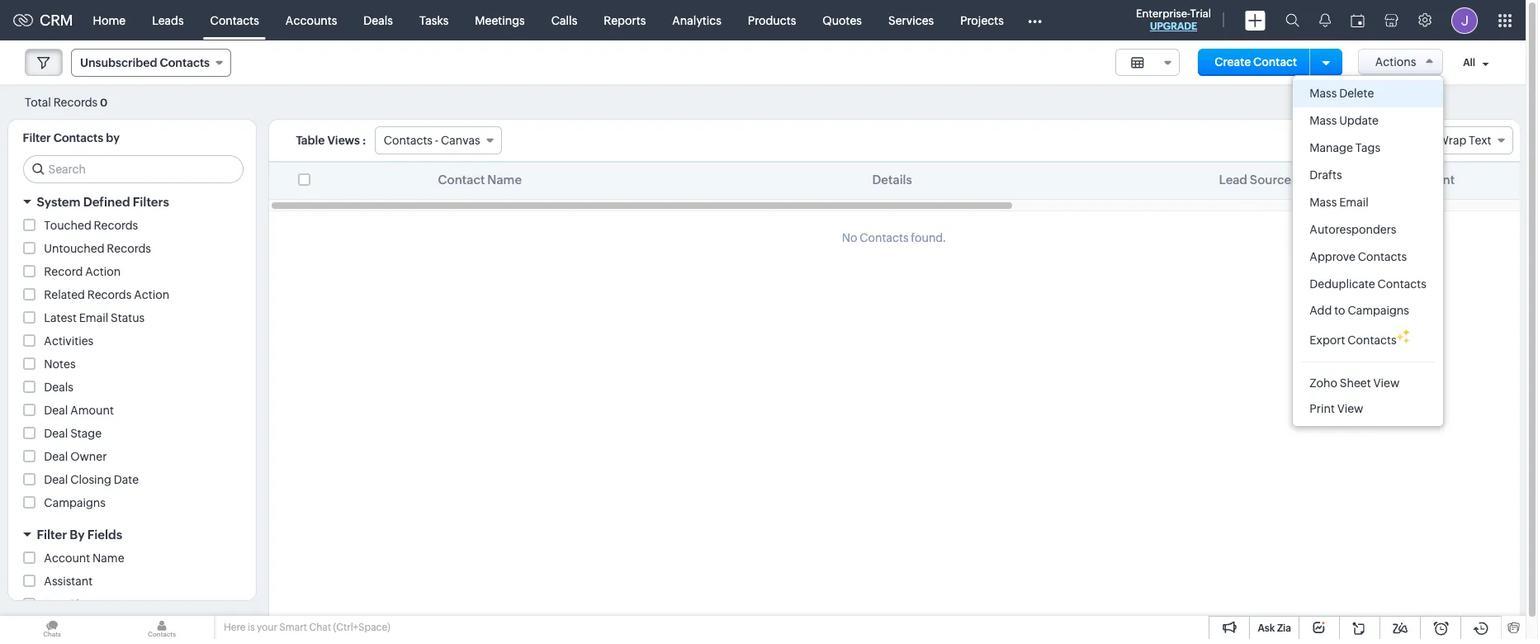 Task type: describe. For each thing, give the bounding box(es) containing it.
by
[[70, 528, 85, 542]]

actions
[[1376, 55, 1417, 69]]

no contacts found.
[[842, 231, 947, 244]]

account
[[44, 552, 90, 565]]

enterprise-trial upgrade
[[1136, 7, 1212, 32]]

system defined filters
[[37, 195, 169, 209]]

0 horizontal spatial action
[[85, 265, 121, 278]]

mass email
[[1310, 196, 1369, 209]]

account name
[[44, 552, 124, 565]]

system defined filters button
[[8, 187, 256, 216]]

0 vertical spatial view
[[1374, 377, 1400, 390]]

mass email link
[[1294, 189, 1443, 216]]

upgrade
[[1150, 21, 1198, 32]]

add to campaigns
[[1310, 304, 1410, 317]]

total records 0
[[25, 95, 108, 109]]

zoho
[[1310, 377, 1338, 390]]

projects
[[961, 14, 1004, 27]]

crm
[[40, 12, 73, 29]]

untouched
[[44, 242, 104, 255]]

products link
[[735, 0, 810, 40]]

Contacts - Canvas field
[[375, 126, 502, 154]]

leads
[[152, 14, 184, 27]]

unsubscribed
[[80, 56, 157, 69]]

Other Modules field
[[1017, 7, 1053, 33]]

activities
[[44, 334, 93, 348]]

record action
[[44, 265, 121, 278]]

canvas
[[441, 134, 480, 147]]

closing
[[70, 473, 111, 486]]

unsubscribed contacts
[[80, 56, 210, 69]]

crm link
[[13, 12, 73, 29]]

contacts for approve contacts
[[1358, 250, 1407, 263]]

enterprise-
[[1136, 7, 1191, 20]]

deal stage
[[44, 427, 102, 440]]

chats image
[[0, 616, 104, 639]]

no
[[842, 231, 858, 244]]

1 horizontal spatial campaigns
[[1348, 304, 1410, 317]]

calls
[[551, 14, 577, 27]]

accounts
[[286, 14, 337, 27]]

tags
[[1356, 141, 1381, 154]]

lead
[[1219, 173, 1248, 187]]

meetings
[[475, 14, 525, 27]]

name for account name
[[93, 552, 124, 565]]

ask zia
[[1258, 623, 1292, 634]]

autoresponders link
[[1294, 216, 1443, 244]]

your
[[257, 622, 277, 633]]

drafts link
[[1294, 162, 1443, 189]]

home
[[93, 14, 126, 27]]

(ctrl+space)
[[333, 622, 390, 633]]

views
[[327, 134, 360, 147]]

filters
[[133, 195, 169, 209]]

create menu element
[[1235, 0, 1276, 40]]

deal for deal amount
[[44, 404, 68, 417]]

approve
[[1310, 250, 1356, 263]]

mass for mass delete
[[1310, 87, 1337, 100]]

wrap text
[[1438, 134, 1492, 147]]

deal for deal owner
[[44, 450, 68, 463]]

owner
[[70, 450, 107, 463]]

deduplicate contacts link
[[1294, 271, 1443, 298]]

:
[[363, 134, 366, 147]]

amount
[[70, 404, 114, 417]]

quotes link
[[810, 0, 875, 40]]

contacts for unsubscribed contacts
[[160, 56, 210, 69]]

contacts for no contacts found.
[[860, 231, 909, 244]]

to
[[1335, 304, 1346, 317]]

approve contacts link
[[1294, 244, 1443, 271]]

1 horizontal spatial deals
[[364, 14, 393, 27]]

print view
[[1310, 402, 1364, 415]]

export contacts
[[1310, 334, 1397, 347]]

filter by fields
[[37, 528, 122, 542]]

0
[[100, 96, 108, 109]]

email for mass
[[1340, 196, 1369, 209]]

records for related
[[87, 288, 132, 301]]

delete
[[1340, 87, 1374, 100]]

phone
[[69, 598, 104, 611]]

related records action
[[44, 288, 169, 301]]

contacts for export contacts
[[1348, 334, 1397, 347]]

wrap
[[1438, 134, 1467, 147]]

contact inside button
[[1254, 55, 1297, 69]]

assistant
[[44, 575, 93, 588]]

source
[[1250, 173, 1292, 187]]

sheet
[[1340, 377, 1371, 390]]

record
[[44, 265, 83, 278]]

Search text field
[[24, 156, 242, 183]]

deal for deal closing date
[[44, 473, 68, 486]]

email for latest
[[79, 311, 108, 325]]

create contact button
[[1199, 49, 1314, 76]]

mass delete link
[[1294, 80, 1443, 107]]

size image
[[1131, 55, 1144, 70]]

quotes
[[823, 14, 862, 27]]

by
[[106, 131, 120, 145]]

asst phone
[[44, 598, 104, 611]]

asst
[[44, 598, 67, 611]]

calls link
[[538, 0, 591, 40]]

filter for filter contacts by
[[23, 131, 51, 145]]



Task type: vqa. For each thing, say whether or not it's contained in the screenshot.
The 8,
no



Task type: locate. For each thing, give the bounding box(es) containing it.
name for contact name
[[488, 173, 522, 187]]

deduplicate contacts
[[1310, 277, 1427, 291]]

lead source
[[1219, 173, 1292, 187]]

deals
[[364, 14, 393, 27], [44, 381, 73, 394]]

touched
[[44, 219, 91, 232]]

mass
[[1310, 87, 1337, 100], [1310, 114, 1337, 127], [1310, 196, 1337, 209]]

manage tags
[[1310, 141, 1381, 154]]

1 horizontal spatial action
[[134, 288, 169, 301]]

mass down drafts
[[1310, 196, 1337, 209]]

campaigns down deduplicate contacts link
[[1348, 304, 1410, 317]]

email up autoresponders
[[1340, 196, 1369, 209]]

1 vertical spatial view
[[1338, 402, 1364, 415]]

contacts left by
[[53, 131, 103, 145]]

table
[[296, 134, 325, 147]]

is
[[248, 622, 255, 633]]

leads link
[[139, 0, 197, 40]]

signals image
[[1320, 13, 1331, 27]]

zoho sheet view
[[1310, 377, 1400, 390]]

contacts down leads
[[160, 56, 210, 69]]

records down defined
[[94, 219, 138, 232]]

records down touched records on the left of the page
[[107, 242, 151, 255]]

signals element
[[1310, 0, 1341, 40]]

3 mass from the top
[[1310, 196, 1337, 209]]

analytics
[[672, 14, 722, 27]]

1 deal from the top
[[44, 404, 68, 417]]

print
[[1310, 402, 1335, 415]]

0 vertical spatial email
[[1340, 196, 1369, 209]]

create
[[1215, 55, 1251, 69]]

touched records
[[44, 219, 138, 232]]

view right sheet
[[1374, 377, 1400, 390]]

meetings link
[[462, 0, 538, 40]]

Unsubscribed Contacts field
[[71, 49, 231, 77]]

2 vertical spatial mass
[[1310, 196, 1337, 209]]

contacts inside field
[[384, 134, 433, 147]]

deal owner
[[44, 450, 107, 463]]

filter left by
[[37, 528, 67, 542]]

update
[[1340, 114, 1379, 127]]

1 vertical spatial action
[[134, 288, 169, 301]]

deal closing date
[[44, 473, 139, 486]]

analytics link
[[659, 0, 735, 40]]

related
[[44, 288, 85, 301]]

campaigns down closing
[[44, 496, 106, 510]]

name down fields
[[93, 552, 124, 565]]

contacts - canvas
[[384, 134, 480, 147]]

action up related records action
[[85, 265, 121, 278]]

-
[[435, 134, 439, 147]]

reports
[[604, 14, 646, 27]]

2 mass from the top
[[1310, 114, 1337, 127]]

Wrap Text field
[[1429, 126, 1513, 154]]

untouched records
[[44, 242, 151, 255]]

1 vertical spatial email
[[79, 311, 108, 325]]

1 vertical spatial campaigns
[[44, 496, 106, 510]]

filter inside dropdown button
[[37, 528, 67, 542]]

1 horizontal spatial email
[[1340, 196, 1369, 209]]

system
[[37, 195, 80, 209]]

1 vertical spatial contact
[[438, 173, 485, 187]]

records for untouched
[[107, 242, 151, 255]]

0 vertical spatial filter
[[23, 131, 51, 145]]

mass for mass update
[[1310, 114, 1337, 127]]

1 horizontal spatial view
[[1374, 377, 1400, 390]]

action up the status
[[134, 288, 169, 301]]

chat
[[309, 622, 331, 633]]

manage tags link
[[1294, 135, 1443, 162]]

mass for mass email
[[1310, 196, 1337, 209]]

deal left stage
[[44, 427, 68, 440]]

approve contacts
[[1310, 250, 1407, 263]]

0 horizontal spatial campaigns
[[44, 496, 106, 510]]

profile element
[[1442, 0, 1488, 40]]

search element
[[1276, 0, 1310, 40]]

0 vertical spatial name
[[488, 173, 522, 187]]

deal up deal stage
[[44, 404, 68, 417]]

department
[[1385, 173, 1455, 187]]

deal
[[44, 404, 68, 417], [44, 427, 68, 440], [44, 450, 68, 463], [44, 473, 68, 486]]

1 horizontal spatial contact
[[1254, 55, 1297, 69]]

mass left delete
[[1310, 87, 1337, 100]]

here
[[224, 622, 246, 633]]

contacts down "autoresponders" link in the top right of the page
[[1358, 250, 1407, 263]]

records for touched
[[94, 219, 138, 232]]

tasks link
[[406, 0, 462, 40]]

deals down notes
[[44, 381, 73, 394]]

None field
[[1115, 49, 1180, 76]]

contacts left -
[[384, 134, 433, 147]]

records
[[53, 95, 98, 109], [94, 219, 138, 232], [107, 242, 151, 255], [87, 288, 132, 301]]

1 mass from the top
[[1310, 87, 1337, 100]]

1 vertical spatial filter
[[37, 528, 67, 542]]

add
[[1310, 304, 1332, 317]]

latest email status
[[44, 311, 145, 325]]

mass update link
[[1294, 107, 1443, 135]]

trial
[[1191, 7, 1212, 20]]

contacts image
[[110, 616, 214, 639]]

smart
[[279, 622, 307, 633]]

0 horizontal spatial view
[[1338, 402, 1364, 415]]

deal for deal stage
[[44, 427, 68, 440]]

deal down deal stage
[[44, 450, 68, 463]]

contacts right leads
[[210, 14, 259, 27]]

reports link
[[591, 0, 659, 40]]

contact name
[[438, 173, 522, 187]]

0 vertical spatial mass
[[1310, 87, 1337, 100]]

0 horizontal spatial email
[[79, 311, 108, 325]]

create menu image
[[1245, 10, 1266, 30]]

filter by fields button
[[8, 520, 256, 549]]

records up latest email status
[[87, 288, 132, 301]]

1 vertical spatial deals
[[44, 381, 73, 394]]

name down contacts - canvas field
[[488, 173, 522, 187]]

0 vertical spatial campaigns
[[1348, 304, 1410, 317]]

filter for filter by fields
[[37, 528, 67, 542]]

0 vertical spatial deals
[[364, 14, 393, 27]]

1 horizontal spatial name
[[488, 173, 522, 187]]

text
[[1469, 134, 1492, 147]]

details
[[873, 173, 912, 187]]

found.
[[911, 231, 947, 244]]

mass up the manage
[[1310, 114, 1337, 127]]

contacts for deduplicate contacts
[[1378, 277, 1427, 291]]

filter contacts by
[[23, 131, 120, 145]]

1 vertical spatial mass
[[1310, 114, 1337, 127]]

autoresponders
[[1310, 223, 1397, 236]]

view down the zoho sheet view
[[1338, 402, 1364, 415]]

campaigns
[[1348, 304, 1410, 317], [44, 496, 106, 510]]

create contact
[[1215, 55, 1297, 69]]

0 horizontal spatial deals
[[44, 381, 73, 394]]

action
[[85, 265, 121, 278], [134, 288, 169, 301]]

profile image
[[1452, 7, 1478, 33]]

defined
[[83, 195, 130, 209]]

0 vertical spatial action
[[85, 265, 121, 278]]

records for total
[[53, 95, 98, 109]]

zia
[[1278, 623, 1292, 634]]

records left '0'
[[53, 95, 98, 109]]

contact right create
[[1254, 55, 1297, 69]]

deals link
[[350, 0, 406, 40]]

contacts down add to campaigns
[[1348, 334, 1397, 347]]

view
[[1374, 377, 1400, 390], [1338, 402, 1364, 415]]

fields
[[87, 528, 122, 542]]

1 vertical spatial name
[[93, 552, 124, 565]]

contact down canvas
[[438, 173, 485, 187]]

ask
[[1258, 623, 1275, 634]]

mass update
[[1310, 114, 1379, 127]]

0 horizontal spatial contact
[[438, 173, 485, 187]]

4 deal from the top
[[44, 473, 68, 486]]

search image
[[1286, 13, 1300, 27]]

tasks
[[419, 14, 449, 27]]

contacts inside 'field'
[[160, 56, 210, 69]]

total
[[25, 95, 51, 109]]

0 vertical spatial contact
[[1254, 55, 1297, 69]]

contacts right no
[[860, 231, 909, 244]]

contacts for filter contacts by
[[53, 131, 103, 145]]

deals left "tasks"
[[364, 14, 393, 27]]

deal amount
[[44, 404, 114, 417]]

manage
[[1310, 141, 1353, 154]]

contacts link
[[197, 0, 272, 40]]

filter down total
[[23, 131, 51, 145]]

latest
[[44, 311, 77, 325]]

2 deal from the top
[[44, 427, 68, 440]]

calendar image
[[1351, 14, 1365, 27]]

status
[[111, 311, 145, 325]]

contacts down approve contacts link
[[1378, 277, 1427, 291]]

notes
[[44, 358, 76, 371]]

date
[[114, 473, 139, 486]]

deal down deal owner
[[44, 473, 68, 486]]

contacts
[[210, 14, 259, 27], [160, 56, 210, 69], [53, 131, 103, 145], [384, 134, 433, 147], [860, 231, 909, 244], [1358, 250, 1407, 263], [1378, 277, 1427, 291], [1348, 334, 1397, 347]]

mass delete
[[1310, 87, 1374, 100]]

3 deal from the top
[[44, 450, 68, 463]]

email down related records action
[[79, 311, 108, 325]]

0 horizontal spatial name
[[93, 552, 124, 565]]



